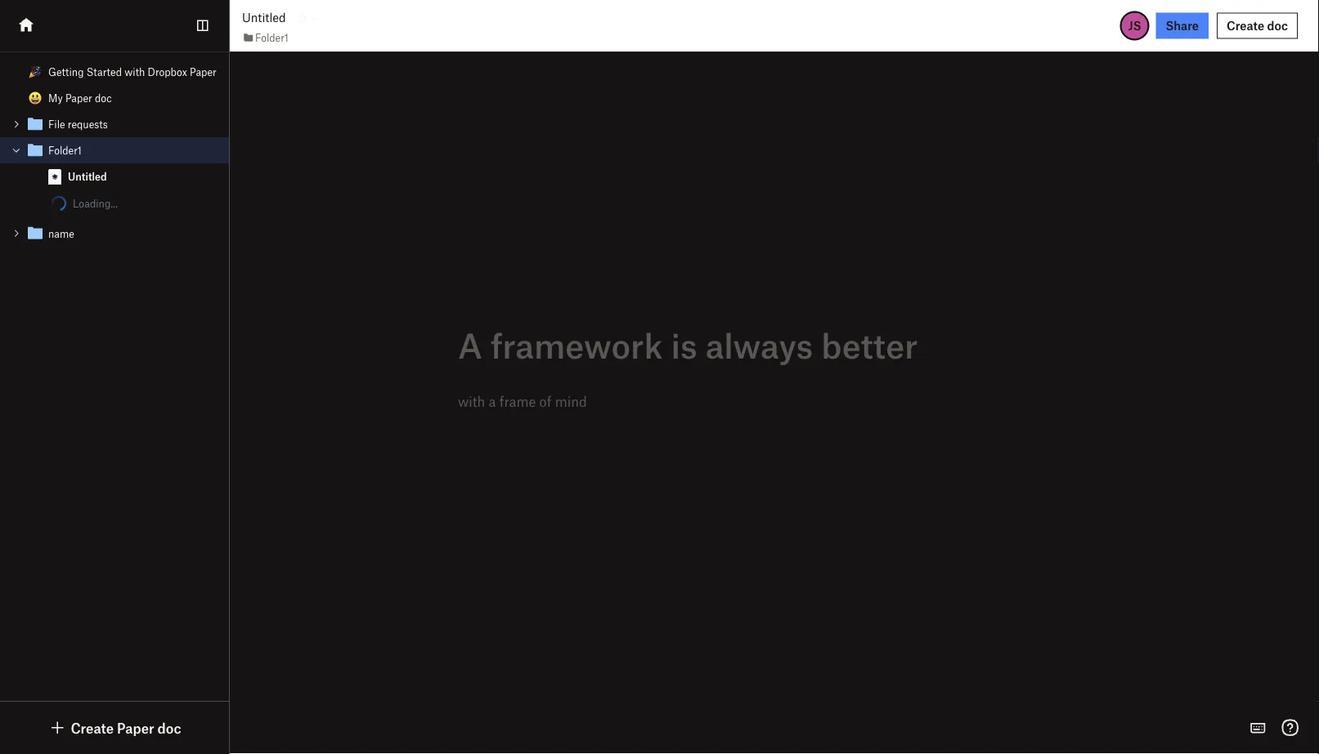 Task type: locate. For each thing, give the bounding box(es) containing it.
paper right my
[[65, 92, 92, 104]]

create right share
[[1227, 18, 1264, 33]]

make a copy
[[13, 42, 81, 56]]

2 expand folder image from the top
[[11, 228, 22, 239]]

1 vertical spatial template content image
[[25, 141, 45, 160]]

expand folder image
[[11, 119, 22, 130], [11, 228, 22, 239]]

create right left wrapper image
[[71, 720, 114, 737]]

doc inside / contents list
[[95, 92, 112, 104]]

expand folder image inside name link
[[11, 228, 22, 239]]

template content image for folder1
[[25, 141, 45, 160]]

1 horizontal spatial untitled link
[[242, 8, 286, 27]]

0 horizontal spatial untitled
[[68, 171, 107, 183]]

delete button
[[0, 155, 94, 181]]

0 vertical spatial folder1
[[255, 31, 289, 44]]

my paper doc link
[[0, 85, 229, 111]]

1 horizontal spatial untitled
[[242, 10, 286, 25]]

1 horizontal spatial folder1 link
[[242, 29, 289, 46]]

2 horizontal spatial paper
[[190, 66, 217, 78]]

folder1
[[255, 31, 289, 44], [48, 144, 82, 157]]

2 vertical spatial template content image
[[45, 167, 65, 186]]

0 horizontal spatial folder1 link
[[0, 137, 229, 164]]

0 horizontal spatial paper
[[65, 92, 92, 104]]

requests
[[68, 118, 108, 130]]

0 horizontal spatial untitled link
[[0, 164, 229, 190]]

0 vertical spatial expand folder image
[[11, 119, 22, 130]]

template content image inside file requests link
[[25, 114, 45, 134]]

archive button
[[0, 129, 94, 155]]

expand folder image left template content image
[[11, 228, 22, 239]]

history
[[38, 82, 75, 96]]

template content image for file requests
[[25, 114, 45, 134]]

move
[[13, 108, 42, 123]]

getting
[[48, 66, 84, 78]]

getting started with dropbox paper
[[48, 66, 217, 78]]

1 vertical spatial paper
[[65, 92, 92, 104]]

template content image down archive button
[[45, 167, 65, 186]]

1 horizontal spatial doc
[[157, 720, 181, 737]]

create doc button
[[1217, 13, 1298, 39]]

paper inside popup button
[[117, 720, 154, 737]]

untitled inside folder1 list
[[68, 171, 107, 183]]

1 vertical spatial expand folder image
[[11, 228, 22, 239]]

doc history
[[13, 82, 75, 96]]

with
[[125, 66, 145, 78]]

grinning face with big eyes image
[[29, 92, 42, 105]]

1 vertical spatial folder1
[[48, 144, 82, 157]]

doc
[[13, 82, 35, 96]]

0 vertical spatial create
[[1227, 18, 1264, 33]]

1 vertical spatial untitled
[[68, 171, 107, 183]]

paper right left wrapper image
[[117, 720, 154, 737]]

1 vertical spatial untitled link
[[0, 164, 229, 190]]

paper right dropbox at the top left of page
[[190, 66, 217, 78]]

untitled
[[242, 10, 286, 25], [68, 171, 107, 183]]

paper for my paper doc
[[65, 92, 92, 104]]

js
[[1128, 18, 1141, 33]]

/ contents list
[[0, 59, 229, 247]]

0 vertical spatial doc
[[1267, 18, 1288, 33]]

1 horizontal spatial create
[[1227, 18, 1264, 33]]

0 horizontal spatial folder1
[[48, 144, 82, 157]]

menu containing following
[[0, 4, 94, 188]]

template content image up delete
[[25, 141, 45, 160]]

2 vertical spatial paper
[[117, 720, 154, 737]]

untitled link
[[242, 8, 286, 27], [0, 164, 229, 190]]

list item
[[0, 137, 229, 220]]

paper for create paper doc
[[117, 720, 154, 737]]

1 vertical spatial folder1 link
[[0, 137, 229, 164]]

getting started with dropbox paper link
[[0, 59, 229, 85]]

create paper doc
[[71, 720, 181, 737]]

template content image inside untitled link
[[45, 167, 65, 186]]

heading
[[458, 326, 1066, 365]]

0 horizontal spatial doc
[[95, 92, 112, 104]]

expand folder image up archive
[[11, 119, 22, 130]]

started
[[86, 66, 122, 78]]

template content image up archive
[[25, 114, 45, 134]]

menu
[[0, 4, 94, 188]]

0 horizontal spatial create
[[71, 720, 114, 737]]

1 horizontal spatial folder1
[[255, 31, 289, 44]]

folder1 link
[[242, 29, 289, 46], [0, 137, 229, 164]]

create
[[1227, 18, 1264, 33], [71, 720, 114, 737]]

loading...
[[73, 197, 118, 210]]

close folder image
[[11, 145, 22, 156]]

0 vertical spatial template content image
[[25, 114, 45, 134]]

1 vertical spatial doc
[[95, 92, 112, 104]]

create for create doc
[[1227, 18, 1264, 33]]

party popper image
[[29, 65, 42, 79]]

1 expand folder image from the top
[[11, 119, 22, 130]]

copy
[[55, 42, 81, 56]]

1 vertical spatial create
[[71, 720, 114, 737]]

folder1 inside list item
[[48, 144, 82, 157]]

2 vertical spatial doc
[[157, 720, 181, 737]]

doc
[[1267, 18, 1288, 33], [95, 92, 112, 104], [157, 720, 181, 737]]

template content image
[[25, 114, 45, 134], [25, 141, 45, 160], [45, 167, 65, 186]]

1 horizontal spatial paper
[[117, 720, 154, 737]]

paper
[[190, 66, 217, 78], [65, 92, 92, 104], [117, 720, 154, 737]]



Task type: vqa. For each thing, say whether or not it's contained in the screenshot.
the left Deleted
no



Task type: describe. For each thing, give the bounding box(es) containing it.
file requests link
[[0, 111, 229, 137]]

list item containing folder1
[[0, 137, 229, 220]]

js button
[[1120, 11, 1149, 40]]

expand folder image for name
[[11, 228, 22, 239]]

0 vertical spatial untitled link
[[242, 8, 286, 27]]

file requests
[[48, 118, 108, 130]]

0 vertical spatial paper
[[190, 66, 217, 78]]

share button
[[1156, 13, 1209, 39]]

file
[[48, 118, 65, 130]]

my paper doc
[[48, 92, 112, 104]]

template content image
[[25, 224, 45, 243]]

folder1 list
[[0, 164, 229, 219]]

expand folder image for file requests
[[11, 119, 22, 130]]

dropbox
[[148, 66, 187, 78]]

move button
[[0, 103, 94, 129]]

2 horizontal spatial doc
[[1267, 18, 1288, 33]]

name
[[48, 227, 74, 240]]

make
[[13, 42, 43, 56]]

doc history button
[[0, 76, 94, 103]]

doc for create paper doc
[[157, 720, 181, 737]]

delete
[[13, 161, 48, 175]]

create doc
[[1227, 18, 1288, 33]]

0 vertical spatial untitled
[[242, 10, 286, 25]]

0 vertical spatial folder1 link
[[242, 29, 289, 46]]

archive
[[13, 134, 54, 149]]

create paper doc button
[[48, 719, 181, 738]]

a
[[46, 42, 52, 56]]

my
[[48, 92, 63, 104]]

name link
[[0, 220, 229, 247]]

following
[[13, 16, 66, 30]]

create for create paper doc
[[71, 720, 114, 737]]

doc for my paper doc
[[95, 92, 112, 104]]

make a copy button
[[0, 36, 94, 62]]

following button
[[0, 10, 94, 36]]

left wrapper image
[[48, 719, 67, 738]]

share
[[1166, 18, 1199, 33]]



